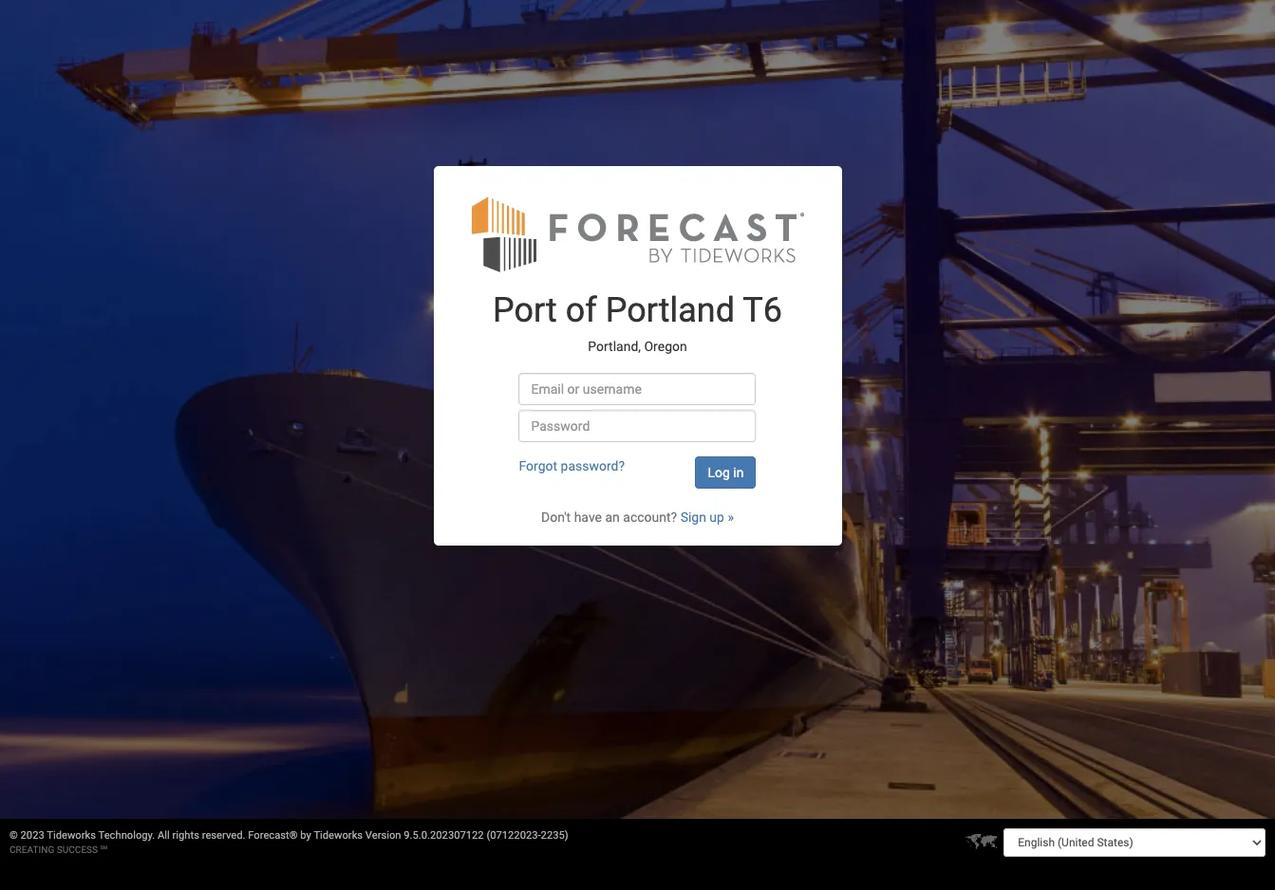 Task type: vqa. For each thing, say whether or not it's contained in the screenshot.
leftmost 'of'
no



Task type: describe. For each thing, give the bounding box(es) containing it.
©
[[9, 830, 18, 842]]

(07122023-
[[486, 830, 541, 842]]

Email or username text field
[[519, 373, 756, 406]]

technology.
[[98, 830, 155, 842]]

port
[[493, 291, 557, 331]]

version
[[365, 830, 401, 842]]

forecast®
[[248, 830, 298, 842]]

log
[[708, 465, 730, 481]]

forgot password? log in
[[519, 459, 744, 481]]

success
[[57, 845, 98, 855]]

2023
[[20, 830, 44, 842]]

reserved.
[[202, 830, 245, 842]]

up
[[710, 510, 724, 525]]

t6
[[743, 291, 782, 331]]

sign
[[680, 510, 706, 525]]

password?
[[561, 459, 625, 474]]

© 2023 tideworks technology. all rights reserved. forecast® by tideworks version 9.5.0.202307122 (07122023-2235) creating success ℠
[[9, 830, 568, 855]]

2235)
[[541, 830, 568, 842]]

creating
[[9, 845, 54, 855]]

℠
[[100, 845, 107, 855]]

account?
[[623, 510, 677, 525]]

forecast® by tideworks image
[[471, 195, 804, 274]]

rights
[[172, 830, 199, 842]]

forgot password? link
[[519, 459, 625, 474]]



Task type: locate. For each thing, give the bounding box(es) containing it.
don't have an account? sign up »
[[541, 510, 734, 525]]

tideworks right by
[[314, 830, 363, 842]]

an
[[605, 510, 620, 525]]

»
[[728, 510, 734, 525]]

forgot
[[519, 459, 557, 474]]

oregon
[[644, 339, 687, 354]]

all
[[158, 830, 170, 842]]

port of portland t6 portland, oregon
[[493, 291, 782, 354]]

by
[[300, 830, 311, 842]]

log in button
[[695, 457, 756, 489]]

in
[[733, 465, 744, 481]]

portland,
[[588, 339, 641, 354]]

don't
[[541, 510, 571, 525]]

2 tideworks from the left
[[314, 830, 363, 842]]

portland
[[605, 291, 735, 331]]

tideworks up success
[[47, 830, 96, 842]]

of
[[566, 291, 597, 331]]

1 horizontal spatial tideworks
[[314, 830, 363, 842]]

tideworks
[[47, 830, 96, 842], [314, 830, 363, 842]]

have
[[574, 510, 602, 525]]

0 horizontal spatial tideworks
[[47, 830, 96, 842]]

sign up » link
[[680, 510, 734, 525]]

Password password field
[[519, 410, 756, 443]]

1 tideworks from the left
[[47, 830, 96, 842]]

9.5.0.202307122
[[404, 830, 484, 842]]



